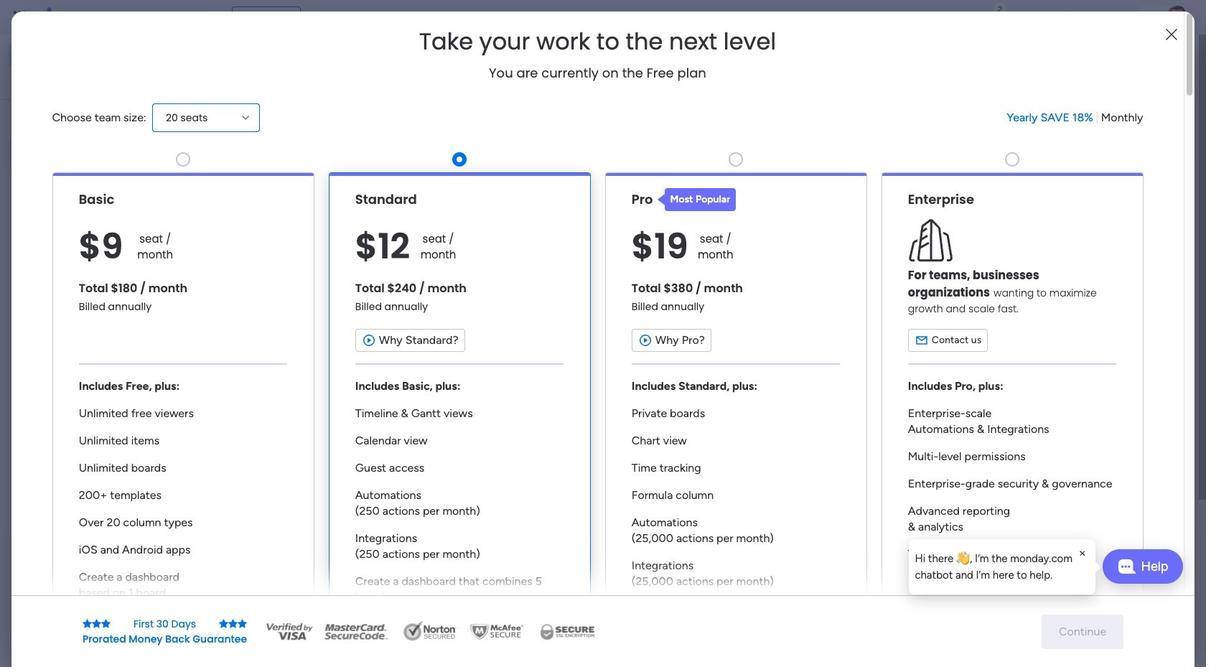 Task type: locate. For each thing, give the bounding box(es) containing it.
terry turtle image up verified by visa image
[[256, 590, 284, 619]]

1 add to favorites image from the left
[[661, 262, 675, 277]]

2 vertical spatial option
[[0, 170, 183, 173]]

list box
[[0, 168, 183, 511]]

0 horizontal spatial add to favorites image
[[661, 262, 675, 277]]

quick search results list box
[[222, 134, 935, 501]]

2 star image from the left
[[101, 619, 111, 629]]

1 horizontal spatial add to favorites image
[[896, 262, 910, 277]]

section head inside pro tier selected option
[[657, 188, 736, 211]]

0 vertical spatial terry turtle image
[[1166, 6, 1189, 29]]

verified by visa image
[[264, 621, 315, 642]]

dialog
[[909, 539, 1096, 595]]

0 horizontal spatial star image
[[92, 619, 101, 629]]

1 horizontal spatial star image
[[228, 619, 238, 629]]

add to favorites image
[[426, 262, 440, 277]]

4 star image from the left
[[238, 619, 247, 629]]

heading
[[419, 29, 776, 55]]

basic tier selected option
[[52, 172, 314, 648]]

terry turtle image
[[1166, 6, 1189, 29], [256, 590, 284, 619]]

remove from favorites image
[[426, 438, 440, 453]]

2 add to favorites image from the left
[[896, 262, 910, 277]]

help center element
[[970, 592, 1185, 650]]

see plans image
[[238, 9, 251, 25]]

option
[[9, 43, 175, 66], [9, 68, 175, 90], [0, 170, 183, 173]]

search everything image
[[1082, 10, 1096, 24]]

chat bot icon image
[[1118, 559, 1136, 574]]

ssl encrypted image
[[532, 621, 603, 642]]

1 vertical spatial option
[[9, 68, 175, 90]]

0 horizontal spatial terry turtle image
[[256, 590, 284, 619]]

section head
[[657, 188, 736, 211]]

update feed image
[[983, 10, 998, 24]]

mastercard secure code image
[[320, 621, 392, 642]]

2 image
[[994, 1, 1007, 17]]

terry turtle image right help image
[[1166, 6, 1189, 29]]

star image
[[92, 619, 101, 629], [228, 619, 238, 629]]

close recently visited image
[[222, 117, 239, 134]]

add to favorites image
[[661, 262, 675, 277], [896, 262, 910, 277]]

help image
[[1113, 10, 1128, 24]]

2 star image from the left
[[228, 619, 238, 629]]

norton secured image
[[398, 621, 463, 642]]

star image
[[83, 619, 92, 629], [101, 619, 111, 629], [219, 619, 228, 629], [238, 619, 247, 629]]



Task type: vqa. For each thing, say whether or not it's contained in the screenshot.
2nd Workspace icon from right
no



Task type: describe. For each thing, give the bounding box(es) containing it.
1 horizontal spatial terry turtle image
[[1166, 6, 1189, 29]]

circle o image
[[991, 171, 1000, 182]]

tier options list box
[[52, 146, 1144, 648]]

mcafee secure image
[[468, 621, 526, 642]]

pro tier selected option
[[605, 172, 867, 648]]

monday marketplace image
[[1046, 10, 1061, 24]]

1 star image from the left
[[83, 619, 92, 629]]

select product image
[[13, 10, 27, 24]]

enterprise tier selected option
[[882, 172, 1144, 648]]

standard tier selected option
[[329, 172, 591, 648]]

getting started element
[[970, 523, 1185, 581]]

2 element
[[367, 541, 384, 558]]

notifications image
[[952, 10, 966, 24]]

billing cycle selection group
[[1007, 110, 1144, 126]]

1 vertical spatial terry turtle image
[[256, 590, 284, 619]]

check circle image
[[991, 153, 1000, 164]]

3 star image from the left
[[219, 619, 228, 629]]

templates image image
[[982, 289, 1172, 388]]

1 star image from the left
[[92, 619, 101, 629]]

invite members image
[[1015, 10, 1029, 24]]

0 vertical spatial option
[[9, 43, 175, 66]]

component image
[[710, 285, 722, 298]]



